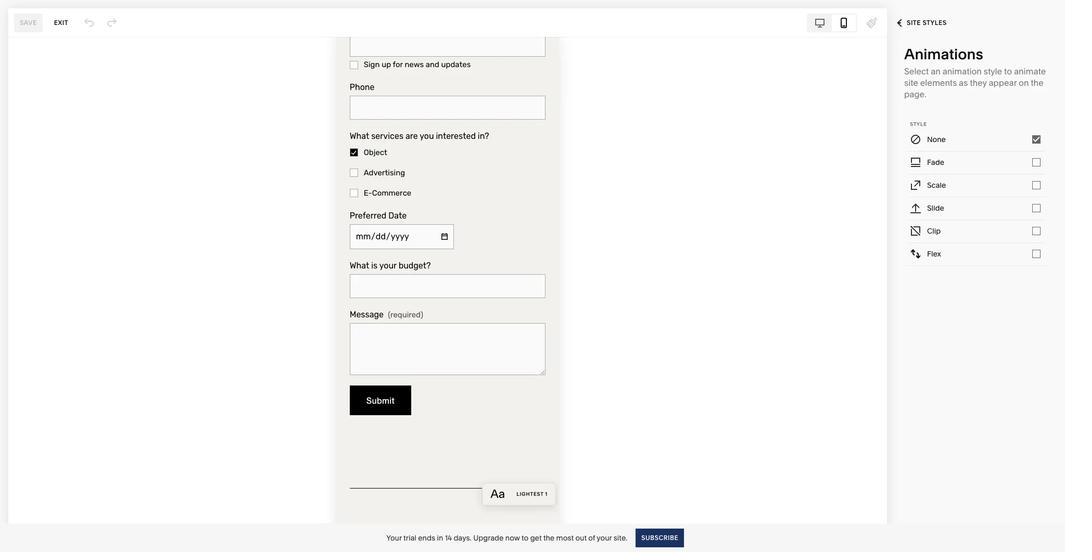 Task type: describe. For each thing, give the bounding box(es) containing it.
animation
[[943, 66, 982, 76]]

days.
[[454, 533, 472, 543]]

site
[[907, 19, 921, 27]]

scale image
[[910, 179, 921, 191]]

your
[[386, 533, 402, 543]]

now
[[505, 533, 520, 543]]

select
[[904, 66, 929, 76]]

styles
[[923, 19, 947, 27]]

ends
[[418, 533, 435, 543]]

site styles
[[907, 19, 947, 27]]

page.
[[904, 89, 926, 99]]

save button
[[14, 13, 43, 32]]

the inside animations select an animation style to animate site elements as they appear on the page.
[[1031, 77, 1044, 88]]

upgrade
[[473, 533, 504, 543]]

on
[[1019, 77, 1029, 88]]

as
[[959, 77, 968, 88]]

trial
[[403, 533, 416, 543]]

exit button
[[48, 13, 74, 32]]

0 horizontal spatial to
[[522, 533, 529, 543]]

site
[[904, 77, 918, 88]]



Task type: locate. For each thing, give the bounding box(es) containing it.
0 vertical spatial to
[[1004, 66, 1012, 76]]

subscribe
[[642, 534, 679, 542]]

fade
[[927, 157, 944, 167]]

to left get
[[522, 533, 529, 543]]

your trial ends in 14 days. upgrade now to get the most out of your site.
[[386, 533, 628, 543]]

most
[[556, 533, 574, 543]]

the right get
[[543, 533, 555, 543]]

14
[[445, 533, 452, 543]]

animate
[[1014, 66, 1046, 76]]

1 horizontal spatial the
[[1031, 77, 1044, 88]]

clip
[[927, 226, 941, 236]]

clip image
[[910, 225, 921, 237]]

animations select an animation style to animate site elements as they appear on the page.
[[904, 45, 1046, 99]]

out
[[575, 533, 587, 543]]

appear
[[989, 77, 1017, 88]]

1 vertical spatial the
[[543, 533, 555, 543]]

to
[[1004, 66, 1012, 76], [522, 533, 529, 543]]

of
[[588, 533, 595, 543]]

to up appear
[[1004, 66, 1012, 76]]

save
[[20, 18, 37, 26]]

1 horizontal spatial to
[[1004, 66, 1012, 76]]

get
[[530, 533, 542, 543]]

exit
[[54, 18, 68, 26]]

tab list
[[808, 14, 856, 31]]

in
[[437, 533, 443, 543]]

0 horizontal spatial the
[[543, 533, 555, 543]]

they
[[970, 77, 987, 88]]

the right on
[[1031, 77, 1044, 88]]

an
[[931, 66, 941, 76]]

scale
[[927, 180, 946, 190]]

1 vertical spatial to
[[522, 533, 529, 543]]

flex image
[[910, 248, 921, 259]]

subscribe button
[[636, 529, 684, 547]]

flex
[[927, 249, 941, 258]]

site.
[[614, 533, 628, 543]]

your
[[597, 533, 612, 543]]

style
[[984, 66, 1002, 76]]

slide
[[927, 203, 944, 213]]

animations
[[904, 45, 983, 63]]

none image
[[910, 134, 921, 145]]

site styles button
[[887, 11, 958, 34]]

fade image
[[910, 156, 921, 168]]

none
[[927, 135, 946, 144]]

slide image
[[910, 202, 921, 214]]

0 vertical spatial the
[[1031, 77, 1044, 88]]

elements
[[920, 77, 957, 88]]

the
[[1031, 77, 1044, 88], [543, 533, 555, 543]]

to inside animations select an animation style to animate site elements as they appear on the page.
[[1004, 66, 1012, 76]]

style
[[910, 121, 927, 127]]



Task type: vqa. For each thing, say whether or not it's contained in the screenshot.
Save
yes



